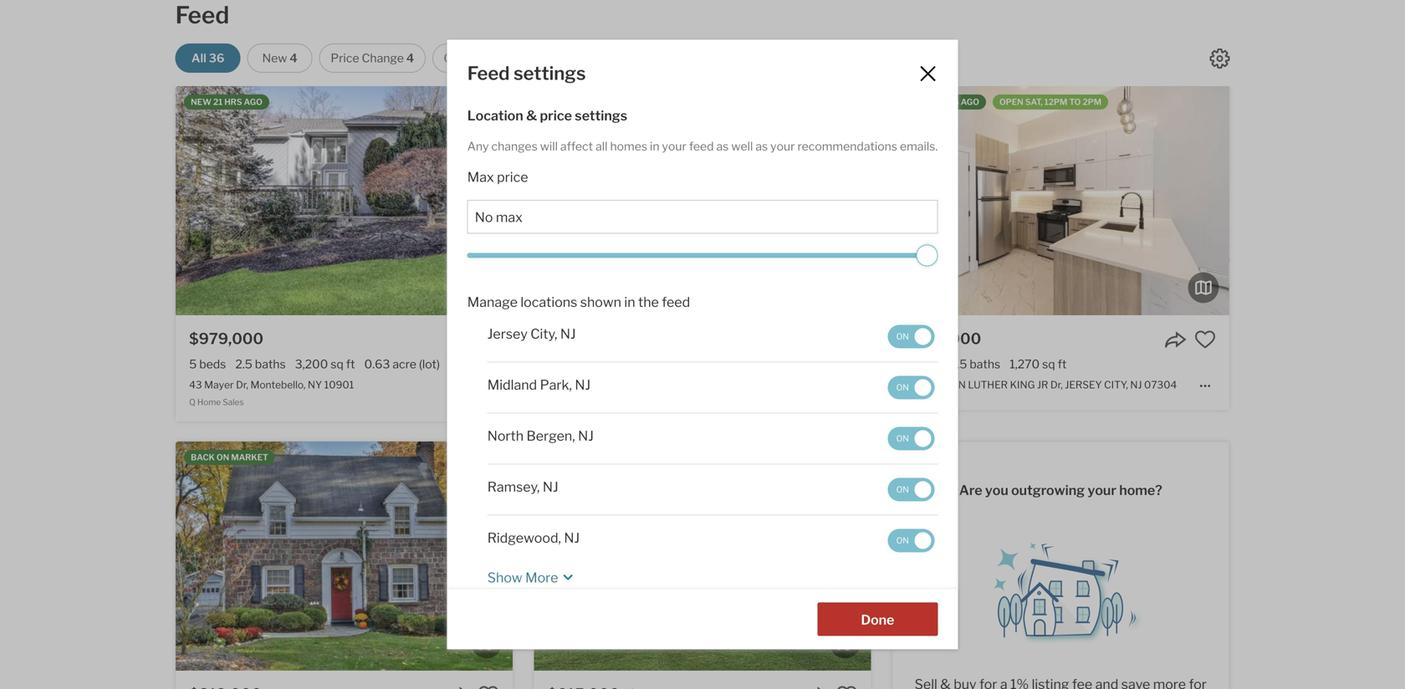 Task type: locate. For each thing, give the bounding box(es) containing it.
beds up mayer
[[199, 357, 226, 371]]

07306
[[707, 379, 740, 391]]

1 horizontal spatial hrs
[[941, 97, 959, 107]]

open
[[999, 97, 1024, 107]]

1 horizontal spatial jersey
[[1065, 379, 1102, 391]]

dr, right jr
[[1050, 379, 1063, 391]]

feed right the
[[662, 294, 690, 310]]

will
[[540, 139, 558, 154]]

affect
[[560, 139, 593, 154]]

0 horizontal spatial 5 beds
[[189, 357, 226, 371]]

1 favorite button checkbox from the top
[[478, 329, 500, 350]]

ramsey, nj
[[487, 479, 558, 495]]

1 4 from the left
[[290, 51, 298, 65]]

4
[[290, 51, 298, 65], [406, 51, 414, 65]]

0 horizontal spatial 5
[[189, 357, 197, 371]]

2 ft from the left
[[683, 357, 692, 371]]

montebello,
[[250, 379, 306, 391]]

all
[[191, 51, 206, 65]]

5 up 210
[[547, 357, 555, 371]]

nj right bergen,
[[578, 428, 594, 444]]

1 horizontal spatial baths
[[614, 357, 644, 371]]

price right &
[[540, 108, 572, 124]]

1.5 baths
[[952, 357, 1001, 371]]

baths up montebello,
[[255, 357, 286, 371]]

baths for 1.5 baths
[[970, 357, 1001, 371]]

0 vertical spatial favorite button image
[[1194, 329, 1216, 350]]

beds right '3'
[[916, 357, 942, 371]]

recommendations
[[797, 139, 897, 154]]

0 horizontal spatial feed
[[175, 1, 229, 29]]

sq for 3,200
[[331, 357, 344, 371]]

0 horizontal spatial baths
[[255, 357, 286, 371]]

1 horizontal spatial new
[[907, 97, 928, 107]]

ft for 1,270 sq ft
[[1058, 357, 1067, 371]]

—
[[654, 357, 664, 371]]

photo of 43 mayer dr, montebello, ny 10901 image
[[176, 86, 513, 315], [513, 86, 850, 315]]

1 horizontal spatial your
[[770, 139, 795, 154]]

to
[[1069, 97, 1081, 107]]

max
[[467, 169, 494, 185]]

your right 'homes'
[[662, 139, 687, 154]]

1 vertical spatial favorite button checkbox
[[836, 684, 858, 689]]

feed left well at the right top
[[689, 139, 714, 154]]

1 city, from the left
[[667, 379, 691, 391]]

new 18 hrs ago
[[907, 97, 979, 107]]

city, left 07304
[[1104, 379, 1128, 391]]

midland park, nj
[[487, 377, 591, 393]]

ft right —
[[683, 357, 692, 371]]

ago for $979,000
[[244, 97, 262, 107]]

as
[[716, 139, 729, 154], [756, 139, 768, 154]]

favorite button image
[[478, 329, 500, 350], [478, 684, 500, 689]]

1 photo of 210 nunda ave, jersey city, nj 07306 image from the left
[[534, 86, 871, 315]]

2 photo of 43 mayer dr, montebello, ny 10901 image from the left
[[513, 86, 850, 315]]

2 favorite button checkbox from the top
[[478, 684, 500, 689]]

favorite button checkbox for new 21 hrs ago
[[478, 329, 500, 350]]

1 photo of 482 northern pkwy, ridgewood, nj 07450 image from the left
[[534, 442, 871, 671]]

1 dr, from the left
[[236, 379, 248, 391]]

1 beds from the left
[[199, 357, 226, 371]]

2 photo of 210 nunda ave, jersey city, nj 07306 image from the left
[[871, 86, 1208, 315]]

0 horizontal spatial hrs
[[224, 97, 242, 107]]

new left 21
[[191, 97, 211, 107]]

1 5 from the left
[[189, 357, 197, 371]]

1 horizontal spatial 5 beds
[[547, 357, 584, 371]]

1 baths from the left
[[255, 357, 286, 371]]

$409,000
[[906, 330, 981, 348]]

210 nunda ave, jersey city, nj 07306
[[547, 379, 740, 391]]

1 vertical spatial feed
[[662, 294, 690, 310]]

1 vertical spatial price
[[497, 169, 528, 185]]

1 horizontal spatial feed
[[467, 62, 510, 85]]

nj right city,
[[560, 326, 576, 342]]

jersey right jr
[[1065, 379, 1102, 391]]

favorite button image
[[1194, 329, 1216, 350], [836, 684, 858, 689]]

beds
[[199, 357, 226, 371], [558, 357, 584, 371], [916, 357, 942, 371]]

0 vertical spatial settings
[[514, 62, 586, 85]]

photo of 481 martin luther king jr dr, jersey city, nj 07304 image
[[892, 86, 1229, 315], [1229, 86, 1405, 315]]

$949,000
[[547, 330, 623, 348]]

2 ago from the left
[[961, 97, 979, 107]]

1 hrs from the left
[[224, 97, 242, 107]]

3 beds from the left
[[916, 357, 942, 371]]

2 baths from the left
[[614, 357, 644, 371]]

0 vertical spatial feed
[[175, 1, 229, 29]]

manage locations shown in the feed
[[467, 294, 690, 310]]

new left 18
[[907, 97, 928, 107]]

&
[[526, 108, 537, 124]]

1 5 beds from the left
[[189, 357, 226, 371]]

5 beds up mayer
[[189, 357, 226, 371]]

1 horizontal spatial as
[[756, 139, 768, 154]]

3 ft from the left
[[1058, 357, 1067, 371]]

0 vertical spatial favorite button checkbox
[[478, 329, 500, 350]]

house
[[476, 51, 511, 65]]

hrs right 18
[[941, 97, 959, 107]]

king
[[1010, 379, 1035, 391]]

2 5 beds from the left
[[547, 357, 584, 371]]

price down the changes
[[497, 169, 528, 185]]

baths up luther
[[970, 357, 1001, 371]]

1 vertical spatial feed
[[467, 62, 510, 85]]

option group
[[175, 43, 883, 73]]

price
[[331, 51, 359, 65]]

All radio
[[175, 43, 241, 73]]

in left the
[[624, 294, 635, 310]]

0 horizontal spatial 4
[[290, 51, 298, 65]]

5 up "43" on the bottom left of the page
[[189, 357, 197, 371]]

sq
[[331, 357, 344, 371], [667, 357, 680, 371], [1042, 357, 1055, 371]]

your right well at the right top
[[770, 139, 795, 154]]

photo of 210 nunda ave, jersey city, nj 07306 image
[[534, 86, 871, 315], [871, 86, 1208, 315]]

Status Change radio
[[544, 43, 658, 73]]

are
[[959, 482, 982, 499]]

3 sq from the left
[[1042, 357, 1055, 371]]

new for $409,000
[[907, 97, 928, 107]]

1 new from the left
[[191, 97, 211, 107]]

Max price slider range field
[[467, 245, 938, 266]]

sq up 10901
[[331, 357, 344, 371]]

2 horizontal spatial beds
[[916, 357, 942, 371]]

1 vertical spatial in
[[624, 294, 635, 310]]

1 horizontal spatial beds
[[558, 357, 584, 371]]

hrs right 21
[[224, 97, 242, 107]]

hrs for $979,000
[[224, 97, 242, 107]]

well
[[731, 139, 753, 154]]

New radio
[[247, 43, 312, 73]]

all
[[596, 139, 608, 154]]

0 vertical spatial favorite button image
[[478, 329, 500, 350]]

city, down — sq ft
[[667, 379, 691, 391]]

0 horizontal spatial sq
[[331, 357, 344, 371]]

1 vertical spatial favorite button image
[[836, 684, 858, 689]]

ridgewood,
[[487, 530, 561, 546]]

favorite button checkbox
[[478, 329, 500, 350], [478, 684, 500, 689]]

beds for 1.5 baths
[[916, 357, 942, 371]]

481
[[906, 379, 923, 391]]

2 as from the left
[[756, 139, 768, 154]]

0 horizontal spatial favorite button image
[[836, 684, 858, 689]]

5
[[189, 357, 197, 371], [547, 357, 555, 371]]

north
[[487, 428, 524, 444]]

luther
[[968, 379, 1008, 391]]

1 horizontal spatial ft
[[683, 357, 692, 371]]

0 horizontal spatial beds
[[199, 357, 226, 371]]

as right well at the right top
[[756, 139, 768, 154]]

1 ago from the left
[[244, 97, 262, 107]]

5 for 3.5 baths
[[547, 357, 555, 371]]

2 photo of 57 clinton ave, ridgewood, nj 07450 image from the left
[[513, 442, 850, 671]]

jersey
[[487, 326, 528, 342]]

1 vertical spatial favorite button checkbox
[[478, 684, 500, 689]]

1 horizontal spatial favorite button checkbox
[[1194, 329, 1216, 350]]

2 4 from the left
[[406, 51, 414, 65]]

1 horizontal spatial 4
[[406, 51, 414, 65]]

ago for $409,000
[[961, 97, 979, 107]]

sat,
[[1025, 97, 1043, 107]]

ft for — sq ft
[[683, 357, 692, 371]]

feed for feed
[[175, 1, 229, 29]]

back on market
[[191, 453, 268, 463]]

as left well at the right top
[[716, 139, 729, 154]]

manage
[[467, 294, 518, 310]]

2.5
[[235, 357, 252, 371]]

4 right new at the top of the page
[[290, 51, 298, 65]]

beds for 3.5 baths
[[558, 357, 584, 371]]

2 sq from the left
[[667, 357, 680, 371]]

ago right 18
[[961, 97, 979, 107]]

new for $979,000
[[191, 97, 211, 107]]

1 vertical spatial favorite button image
[[478, 684, 500, 689]]

in right 'homes'
[[650, 139, 660, 154]]

3 beds
[[906, 357, 942, 371]]

2 photo of 482 northern pkwy, ridgewood, nj 07450 image from the left
[[871, 442, 1208, 671]]

new 4
[[262, 51, 298, 65]]

1 horizontal spatial 5
[[547, 357, 555, 371]]

ago right 21
[[244, 97, 262, 107]]

1 horizontal spatial favorite button image
[[1194, 329, 1216, 350]]

settings up location & price settings
[[514, 62, 586, 85]]

4 right change
[[406, 51, 414, 65]]

2 favorite button image from the top
[[478, 684, 500, 689]]

nj right ridgewood,
[[564, 530, 580, 546]]

jersey
[[628, 379, 665, 391], [1065, 379, 1102, 391]]

0 vertical spatial price
[[540, 108, 572, 124]]

ft
[[346, 357, 355, 371], [683, 357, 692, 371], [1058, 357, 1067, 371]]

2 horizontal spatial sq
[[1042, 357, 1055, 371]]

nj left 07304
[[1130, 379, 1142, 391]]

sq up jr
[[1042, 357, 1055, 371]]

2 new from the left
[[907, 97, 928, 107]]

an image of a house image
[[977, 531, 1144, 645]]

0 horizontal spatial your
[[662, 139, 687, 154]]

0 horizontal spatial as
[[716, 139, 729, 154]]

1 photo of 57 clinton ave, ridgewood, nj 07450 image from the left
[[176, 442, 513, 671]]

4 inside price change option
[[406, 51, 414, 65]]

ft up 481 martin luther king jr dr, jersey city, nj 07304
[[1058, 357, 1067, 371]]

you
[[985, 482, 1008, 499]]

the
[[638, 294, 659, 310]]

1 horizontal spatial ago
[[961, 97, 979, 107]]

beds up nunda
[[558, 357, 584, 371]]

1 horizontal spatial city,
[[1104, 379, 1128, 391]]

sq right —
[[667, 357, 680, 371]]

show more link
[[487, 562, 578, 587]]

5 beds up 210
[[547, 357, 584, 371]]

1 photo of 481 martin luther king jr dr, jersey city, nj 07304 image from the left
[[892, 86, 1229, 315]]

1 sq from the left
[[331, 357, 344, 371]]

ny
[[308, 379, 322, 391]]

outgrowing
[[1011, 482, 1085, 499]]

location
[[467, 108, 523, 124]]

feed
[[689, 139, 714, 154], [662, 294, 690, 310]]

0 horizontal spatial jersey
[[628, 379, 665, 391]]

2 beds from the left
[[558, 357, 584, 371]]

price
[[540, 108, 572, 124], [497, 169, 528, 185]]

3,200
[[295, 357, 328, 371]]

2 hrs from the left
[[941, 97, 959, 107]]

0 horizontal spatial dr,
[[236, 379, 248, 391]]

ft up 10901
[[346, 357, 355, 371]]

dr, up sales
[[236, 379, 248, 391]]

ramsey,
[[487, 479, 540, 495]]

jersey down —
[[628, 379, 665, 391]]

1 favorite button image from the top
[[478, 329, 500, 350]]

baths
[[255, 357, 286, 371], [614, 357, 644, 371], [970, 357, 1001, 371]]

0 horizontal spatial ft
[[346, 357, 355, 371]]

photo of 482 northern pkwy, ridgewood, nj 07450 image
[[534, 442, 871, 671], [871, 442, 1208, 671]]

are you outgrowing your home?
[[959, 482, 1162, 499]]

photo of 57 clinton ave, ridgewood, nj 07450 image
[[176, 442, 513, 671], [513, 442, 850, 671]]

0 vertical spatial in
[[650, 139, 660, 154]]

2 city, from the left
[[1104, 379, 1128, 391]]

your left 'home?'
[[1088, 482, 1117, 499]]

any changes will affect all homes in your feed as well as your recommendations emails.
[[467, 139, 938, 154]]

3,200 sq ft
[[295, 357, 355, 371]]

0 horizontal spatial ago
[[244, 97, 262, 107]]

2 horizontal spatial ft
[[1058, 357, 1067, 371]]

nj right ramsey,
[[543, 479, 558, 495]]

1 horizontal spatial dr,
[[1050, 379, 1063, 391]]

43 mayer dr, montebello, ny 10901 q home sales
[[189, 379, 354, 407]]

2 5 from the left
[[547, 357, 555, 371]]

settings up all
[[575, 108, 627, 124]]

hrs
[[224, 97, 242, 107], [941, 97, 959, 107]]

1 horizontal spatial sq
[[667, 357, 680, 371]]

1 as from the left
[[716, 139, 729, 154]]

baths up ave,
[[614, 357, 644, 371]]

0 horizontal spatial favorite button checkbox
[[836, 684, 858, 689]]

12pm
[[1044, 97, 1068, 107]]

1 ft from the left
[[346, 357, 355, 371]]

1 vertical spatial settings
[[575, 108, 627, 124]]

city,
[[667, 379, 691, 391], [1104, 379, 1128, 391]]

0 horizontal spatial new
[[191, 97, 211, 107]]

3 baths from the left
[[970, 357, 1001, 371]]

show
[[487, 569, 522, 586]]

0 horizontal spatial city,
[[667, 379, 691, 391]]

favorite button checkbox
[[1194, 329, 1216, 350], [836, 684, 858, 689]]

5 beds for 3.5 baths
[[547, 357, 584, 371]]

new
[[191, 97, 211, 107], [907, 97, 928, 107]]

3.5
[[594, 357, 611, 371]]

city,
[[530, 326, 557, 342]]

2 horizontal spatial baths
[[970, 357, 1001, 371]]



Task type: vqa. For each thing, say whether or not it's contained in the screenshot.
NEW to the left
yes



Task type: describe. For each thing, give the bounding box(es) containing it.
new
[[262, 51, 287, 65]]

home?
[[1119, 482, 1162, 499]]

nunda
[[567, 379, 604, 391]]

feed settings
[[467, 62, 586, 85]]

nj right 210
[[575, 377, 591, 393]]

1 jersey from the left
[[628, 379, 665, 391]]

0.63
[[364, 357, 390, 371]]

on
[[217, 453, 229, 463]]

bergen,
[[527, 428, 575, 444]]

new 21 hrs ago
[[191, 97, 262, 107]]

Price Change radio
[[319, 43, 426, 73]]

2.5 baths
[[235, 357, 286, 371]]

shown
[[580, 294, 621, 310]]

0 vertical spatial feed
[[689, 139, 714, 154]]

2 dr, from the left
[[1050, 379, 1063, 391]]

q
[[189, 397, 196, 407]]

210
[[547, 379, 565, 391]]

Insights radio
[[744, 43, 811, 73]]

10901
[[324, 379, 354, 391]]

locations
[[521, 294, 577, 310]]

1 photo of 43 mayer dr, montebello, ny 10901 image from the left
[[176, 86, 513, 315]]

3
[[906, 357, 913, 371]]

1 horizontal spatial in
[[650, 139, 660, 154]]

emails.
[[900, 139, 938, 154]]

open sat, 12pm to 2pm
[[999, 97, 1102, 107]]

5 for 2.5 baths
[[189, 357, 197, 371]]

2 horizontal spatial your
[[1088, 482, 1117, 499]]

change
[[362, 51, 404, 65]]

43
[[189, 379, 202, 391]]

2 jersey from the left
[[1065, 379, 1102, 391]]

0 horizontal spatial in
[[624, 294, 635, 310]]

Open House radio
[[432, 43, 538, 73]]

park,
[[540, 377, 572, 393]]

07304
[[1144, 379, 1177, 391]]

midland
[[487, 377, 537, 393]]

5 beds for 2.5 baths
[[189, 357, 226, 371]]

sales
[[223, 397, 244, 407]]

all 36
[[191, 51, 224, 65]]

favorite button image for new 21 hrs ago
[[478, 329, 500, 350]]

18
[[930, 97, 940, 107]]

any
[[467, 139, 489, 154]]

home
[[197, 397, 221, 407]]

feed for feed settings
[[467, 62, 510, 85]]

jersey city, nj
[[487, 326, 576, 342]]

Sold radio
[[818, 43, 883, 73]]

Favorites radio
[[665, 43, 738, 73]]

$979,000
[[189, 330, 264, 348]]

acre
[[393, 357, 416, 371]]

favorite button checkbox for back on market
[[478, 684, 500, 689]]

north bergen, nj
[[487, 428, 594, 444]]

more
[[525, 569, 558, 586]]

Max price input text field
[[475, 209, 930, 225]]

baths for 3.5 baths
[[614, 357, 644, 371]]

open
[[444, 51, 473, 65]]

2 photo of 481 martin luther king jr dr, jersey city, nj 07304 image from the left
[[1229, 86, 1405, 315]]

1 horizontal spatial price
[[540, 108, 572, 124]]

2pm
[[1083, 97, 1102, 107]]

1,270
[[1010, 357, 1040, 371]]

nj left the 07306
[[693, 379, 705, 391]]

market
[[231, 453, 268, 463]]

ft for 3,200 sq ft
[[346, 357, 355, 371]]

3.5 baths
[[594, 357, 644, 371]]

done
[[861, 612, 894, 628]]

— sq ft
[[654, 357, 692, 371]]

option group containing all
[[175, 43, 883, 73]]

open house
[[444, 51, 511, 65]]

max price
[[467, 169, 528, 185]]

dr, inside 43 mayer dr, montebello, ny 10901 q home sales
[[236, 379, 248, 391]]

1.5
[[952, 357, 967, 371]]

1,270 sq ft
[[1010, 357, 1067, 371]]

481 martin luther king jr dr, jersey city, nj 07304
[[906, 379, 1177, 391]]

sq for 1,270
[[1042, 357, 1055, 371]]

0 horizontal spatial price
[[497, 169, 528, 185]]

back
[[191, 453, 215, 463]]

show more
[[487, 569, 558, 586]]

hrs for $409,000
[[941, 97, 959, 107]]

done button
[[817, 603, 938, 636]]

homes
[[610, 139, 647, 154]]

0 vertical spatial favorite button checkbox
[[1194, 329, 1216, 350]]

beds for 2.5 baths
[[199, 357, 226, 371]]

mayer
[[204, 379, 234, 391]]

4 inside new option
[[290, 51, 298, 65]]

baths for 2.5 baths
[[255, 357, 286, 371]]

(lot)
[[419, 357, 440, 371]]

0.63 acre (lot)
[[364, 357, 440, 371]]

price change 4
[[331, 51, 414, 65]]

ridgewood, nj
[[487, 530, 580, 546]]

21
[[213, 97, 223, 107]]

sq for —
[[667, 357, 680, 371]]

favorite button image for back on market
[[478, 684, 500, 689]]

jr
[[1037, 379, 1048, 391]]



